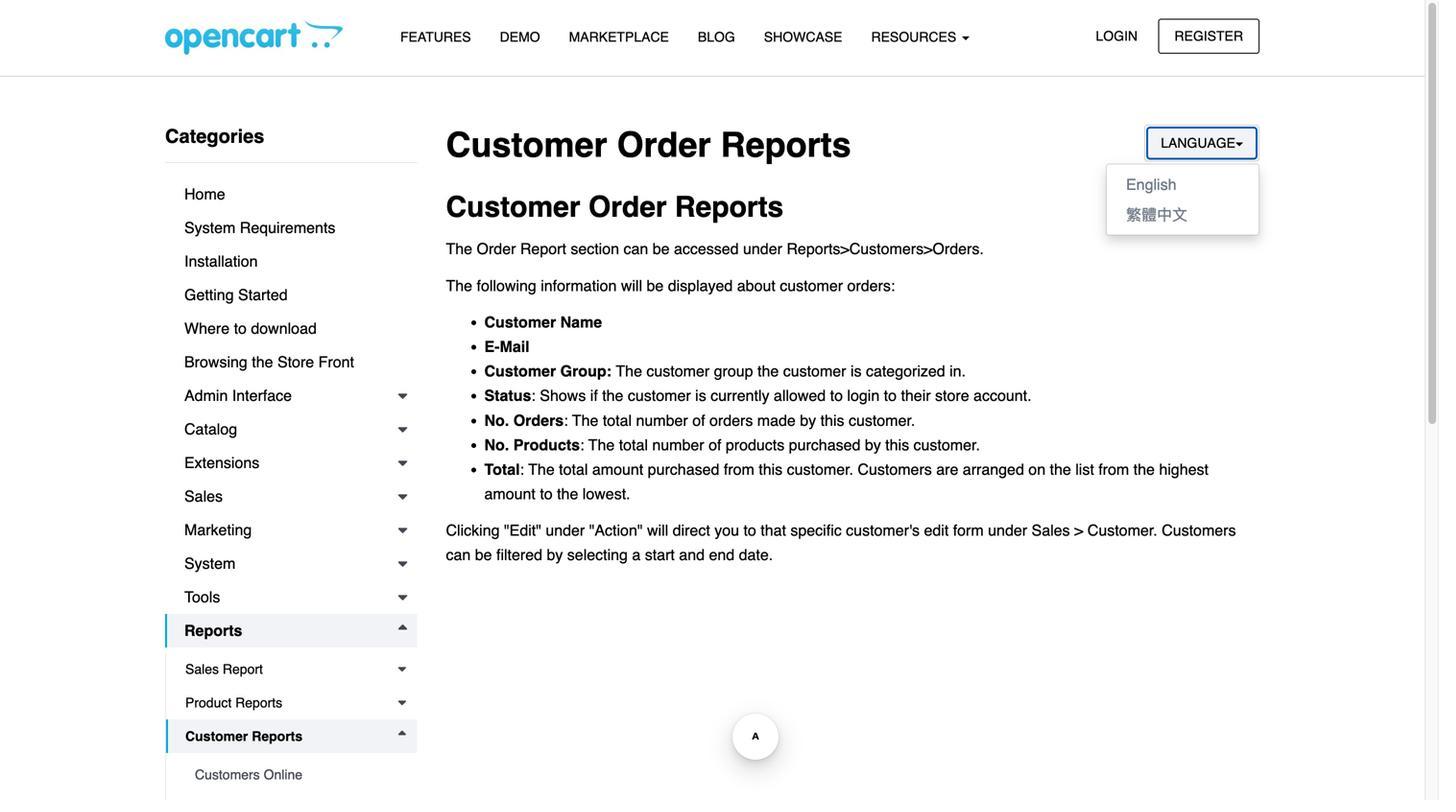 Task type: describe. For each thing, give the bounding box(es) containing it.
browsing
[[184, 353, 248, 371]]

requirements
[[240, 219, 335, 237]]

2 horizontal spatial by
[[865, 436, 881, 454]]

admin interface
[[184, 387, 292, 405]]

clicking "edit" under "action" will direct you to that specific customer's edit form under sales > customer. customers can be filtered by selecting a start and end date.
[[446, 522, 1236, 564]]

section
[[571, 240, 619, 258]]

resources link
[[857, 20, 984, 54]]

1 horizontal spatial by
[[800, 412, 816, 429]]

customer reports
[[185, 729, 303, 745]]

list
[[1076, 461, 1094, 479]]

on
[[1029, 461, 1046, 479]]

blog link
[[684, 20, 750, 54]]

0 vertical spatial total
[[603, 412, 632, 429]]

customer right about
[[780, 277, 843, 295]]

features link
[[386, 20, 486, 54]]

2 vertical spatial customers
[[195, 768, 260, 783]]

download
[[251, 320, 317, 337]]

group:
[[560, 363, 612, 380]]

reports link
[[165, 615, 417, 648]]

1 vertical spatial total
[[619, 436, 648, 454]]

about
[[737, 277, 776, 295]]

sales for sales
[[184, 488, 223, 506]]

end
[[709, 547, 735, 564]]

start
[[645, 547, 675, 564]]

orders:
[[847, 277, 895, 295]]

clicking
[[446, 522, 500, 540]]

following
[[477, 277, 537, 295]]

in.
[[950, 363, 966, 380]]

繁體中文
[[1126, 206, 1188, 224]]

english button
[[1107, 169, 1259, 200]]

"edit"
[[504, 522, 541, 540]]

demo link
[[486, 20, 555, 54]]

total
[[484, 461, 520, 479]]

status
[[484, 387, 531, 405]]

shows
[[540, 387, 586, 405]]

front
[[318, 353, 354, 371]]

"action"
[[589, 522, 643, 540]]

features
[[400, 29, 471, 45]]

sales report
[[185, 662, 263, 677]]

marketing link
[[165, 514, 417, 547]]

group
[[714, 363, 753, 380]]

system requirements link
[[165, 211, 417, 245]]

1 vertical spatial be
[[647, 277, 664, 295]]

showcase link
[[750, 20, 857, 54]]

account.
[[974, 387, 1032, 405]]

filtered
[[496, 547, 543, 564]]

specific
[[791, 522, 842, 540]]

where
[[184, 320, 230, 337]]

0 horizontal spatial report
[[223, 662, 263, 677]]

product
[[185, 696, 232, 711]]

opencart - open source shopping cart solution image
[[165, 20, 343, 55]]

customer. inside : the total amount purchased from this customer. customers are arranged on the list from the highest amount to the lowest.
[[787, 461, 854, 479]]

sales link
[[165, 480, 417, 514]]

resources
[[871, 29, 960, 45]]

started
[[238, 286, 288, 304]]

>
[[1074, 522, 1083, 540]]

1 horizontal spatial amount
[[592, 461, 644, 479]]

繁體中文 button
[[1107, 200, 1259, 230]]

customer right if
[[628, 387, 691, 405]]

direct
[[673, 522, 710, 540]]

customer.
[[1088, 522, 1158, 540]]

0 vertical spatial can
[[624, 240, 648, 258]]

allowed
[[774, 387, 826, 405]]

register link
[[1158, 19, 1260, 54]]

marketplace link
[[555, 20, 684, 54]]

the left highest
[[1134, 461, 1155, 479]]

1 no. from the top
[[484, 412, 509, 429]]

total inside : the total amount purchased from this customer. customers are arranged on the list from the highest amount to the lowest.
[[559, 461, 588, 479]]

0 horizontal spatial under
[[546, 522, 585, 540]]

english
[[1126, 176, 1177, 193]]

selecting
[[567, 547, 628, 564]]

system for system
[[184, 555, 236, 573]]

where to download link
[[165, 312, 417, 346]]

customers online
[[195, 768, 302, 783]]

if
[[590, 387, 598, 405]]

to inside : the total amount purchased from this customer. customers are arranged on the list from the highest amount to the lowest.
[[540, 485, 553, 503]]

2 horizontal spatial under
[[988, 522, 1027, 540]]

admin
[[184, 387, 228, 405]]

2 vertical spatial order
[[477, 240, 516, 258]]

browsing the store front link
[[165, 346, 417, 379]]

getting started link
[[165, 278, 417, 312]]

the inside 'link'
[[252, 353, 273, 371]]

marketplace
[[569, 29, 669, 45]]

register
[[1175, 28, 1243, 44]]

categories
[[165, 125, 264, 147]]

orders
[[513, 412, 564, 429]]

displayed
[[668, 277, 733, 295]]

showcase
[[764, 29, 843, 45]]

demo
[[500, 29, 540, 45]]

edit
[[924, 522, 949, 540]]

0 vertical spatial is
[[851, 363, 862, 380]]

customer reports link
[[166, 720, 417, 754]]

the inside : the total amount purchased from this customer. customers are arranged on the list from the highest amount to the lowest.
[[528, 461, 555, 479]]



Task type: locate. For each thing, give the bounding box(es) containing it.
customer up allowed
[[783, 363, 846, 380]]

date.
[[739, 547, 773, 564]]

customers left are
[[858, 461, 932, 479]]

is up login at right
[[851, 363, 862, 380]]

are
[[936, 461, 959, 479]]

1 customer order reports from the top
[[446, 125, 851, 165]]

no.
[[484, 412, 509, 429], [484, 436, 509, 454]]

the
[[252, 353, 273, 371], [758, 363, 779, 380], [602, 387, 624, 405], [1050, 461, 1071, 479], [1134, 461, 1155, 479], [557, 485, 578, 503]]

no. up total
[[484, 436, 509, 454]]

customers down highest
[[1162, 522, 1236, 540]]

0 vertical spatial system
[[184, 219, 236, 237]]

amount
[[592, 461, 644, 479], [484, 485, 536, 503]]

customers down customer reports
[[195, 768, 260, 783]]

reports>customers>orders.
[[787, 240, 984, 258]]

sales inside sales report link
[[185, 662, 219, 677]]

1 vertical spatial will
[[647, 522, 668, 540]]

customer. up specific
[[787, 461, 854, 479]]

2 customer order reports from the top
[[446, 191, 784, 224]]

categorized
[[866, 363, 945, 380]]

be left displayed
[[647, 277, 664, 295]]

sales report link
[[166, 653, 417, 687]]

2 horizontal spatial customers
[[1162, 522, 1236, 540]]

0 vertical spatial be
[[653, 240, 670, 258]]

from right list
[[1099, 461, 1129, 479]]

2 vertical spatial be
[[475, 547, 492, 564]]

be down clicking at the left bottom of the page
[[475, 547, 492, 564]]

this down products
[[759, 461, 783, 479]]

sales inside 'clicking "edit" under "action" will direct you to that specific customer's edit form under sales > customer. customers can be filtered by selecting a start and end date.'
[[1032, 522, 1070, 540]]

1 vertical spatial customer order reports
[[446, 191, 784, 224]]

where to download
[[184, 320, 317, 337]]

system up tools
[[184, 555, 236, 573]]

number left the orders
[[636, 412, 688, 429]]

of left the orders
[[692, 412, 705, 429]]

customer
[[446, 125, 607, 165], [446, 191, 580, 224], [484, 313, 556, 331], [484, 363, 556, 380], [185, 729, 248, 745]]

store
[[935, 387, 969, 405]]

orders
[[710, 412, 753, 429]]

arranged
[[963, 461, 1024, 479]]

0 vertical spatial number
[[636, 412, 688, 429]]

getting
[[184, 286, 234, 304]]

under up selecting
[[546, 522, 585, 540]]

system for system requirements
[[184, 219, 236, 237]]

this down allowed
[[821, 412, 844, 429]]

from down products
[[724, 461, 755, 479]]

under right form
[[988, 522, 1027, 540]]

login
[[847, 387, 880, 405]]

currently
[[711, 387, 770, 405]]

home
[[184, 185, 225, 203]]

purchased up direct
[[648, 461, 720, 479]]

1 horizontal spatial customers
[[858, 461, 932, 479]]

tools
[[184, 589, 220, 606]]

1 vertical spatial this
[[885, 436, 909, 454]]

information
[[541, 277, 617, 295]]

amount up lowest.
[[592, 461, 644, 479]]

the right if
[[602, 387, 624, 405]]

will up start
[[647, 522, 668, 540]]

their
[[901, 387, 931, 405]]

0 horizontal spatial from
[[724, 461, 755, 479]]

will right information
[[621, 277, 642, 295]]

the right group
[[758, 363, 779, 380]]

total down group:
[[603, 412, 632, 429]]

to left their on the right
[[884, 387, 897, 405]]

of down the orders
[[709, 436, 721, 454]]

and
[[679, 547, 705, 564]]

number left products
[[652, 436, 704, 454]]

this inside : the total amount purchased from this customer. customers are arranged on the list from the highest amount to the lowest.
[[759, 461, 783, 479]]

system down home
[[184, 219, 236, 237]]

0 horizontal spatial will
[[621, 277, 642, 295]]

1 vertical spatial no.
[[484, 436, 509, 454]]

total up lowest.
[[619, 436, 648, 454]]

login link
[[1080, 19, 1154, 54]]

1 vertical spatial by
[[865, 436, 881, 454]]

0 horizontal spatial amount
[[484, 485, 536, 503]]

can inside 'clicking "edit" under "action" will direct you to that specific customer's edit form under sales > customer. customers can be filtered by selecting a start and end date.'
[[446, 547, 471, 564]]

a
[[632, 547, 641, 564]]

2 from from the left
[[1099, 461, 1129, 479]]

sales left > in the right bottom of the page
[[1032, 522, 1070, 540]]

0 vertical spatial of
[[692, 412, 705, 429]]

2 vertical spatial by
[[547, 547, 563, 564]]

0 vertical spatial customer order reports
[[446, 125, 851, 165]]

2 vertical spatial sales
[[185, 662, 219, 677]]

1 horizontal spatial of
[[709, 436, 721, 454]]

0 vertical spatial customer.
[[849, 412, 915, 429]]

you
[[715, 522, 739, 540]]

0 vertical spatial no.
[[484, 412, 509, 429]]

system link
[[165, 547, 417, 581]]

to left login at right
[[830, 387, 843, 405]]

purchased inside customer name e-mail customer group: the customer group the customer is categorized in. status : shows if the customer is currently allowed to login to their store account. no. orders : the total number of orders made by this customer. no. products : the total number of products purchased by this customer.
[[789, 436, 861, 454]]

reports
[[721, 125, 851, 165], [675, 191, 784, 224], [184, 622, 242, 640], [235, 696, 282, 711], [252, 729, 303, 745]]

to right where
[[234, 320, 247, 337]]

1 vertical spatial number
[[652, 436, 704, 454]]

1 vertical spatial order
[[588, 191, 667, 224]]

can right section
[[624, 240, 648, 258]]

will inside 'clicking "edit" under "action" will direct you to that specific customer's edit form under sales > customer. customers can be filtered by selecting a start and end date.'
[[647, 522, 668, 540]]

1 vertical spatial purchased
[[648, 461, 720, 479]]

products
[[726, 436, 785, 454]]

this
[[821, 412, 844, 429], [885, 436, 909, 454], [759, 461, 783, 479]]

system requirements
[[184, 219, 335, 237]]

1 horizontal spatial can
[[624, 240, 648, 258]]

store
[[277, 353, 314, 371]]

0 vertical spatial will
[[621, 277, 642, 295]]

customer. down login at right
[[849, 412, 915, 429]]

1 horizontal spatial under
[[743, 240, 782, 258]]

the order report section can be accessed under reports>customers>orders.
[[446, 240, 984, 258]]

0 vertical spatial by
[[800, 412, 816, 429]]

: inside : the total amount purchased from this customer. customers are arranged on the list from the highest amount to the lowest.
[[520, 461, 524, 479]]

language
[[1161, 135, 1236, 151]]

product reports link
[[166, 687, 417, 720]]

by down allowed
[[800, 412, 816, 429]]

report up product reports
[[223, 662, 263, 677]]

1 vertical spatial is
[[695, 387, 706, 405]]

1 horizontal spatial is
[[851, 363, 862, 380]]

the
[[446, 240, 472, 258], [446, 277, 472, 295], [616, 363, 642, 380], [572, 412, 599, 429], [588, 436, 615, 454], [528, 461, 555, 479]]

order
[[617, 125, 711, 165], [588, 191, 667, 224], [477, 240, 516, 258]]

product reports
[[185, 696, 282, 711]]

customer left group
[[647, 363, 710, 380]]

highest
[[1159, 461, 1209, 479]]

0 horizontal spatial by
[[547, 547, 563, 564]]

1 system from the top
[[184, 219, 236, 237]]

customers
[[858, 461, 932, 479], [1162, 522, 1236, 540], [195, 768, 260, 783]]

accessed
[[674, 240, 739, 258]]

total
[[603, 412, 632, 429], [619, 436, 648, 454], [559, 461, 588, 479]]

2 horizontal spatial this
[[885, 436, 909, 454]]

extensions link
[[165, 446, 417, 480]]

browsing the store front
[[184, 353, 354, 371]]

home link
[[165, 178, 417, 211]]

language button
[[1145, 125, 1260, 162]]

customer's
[[846, 522, 920, 540]]

by inside 'clicking "edit" under "action" will direct you to that specific customer's edit form under sales > customer. customers can be filtered by selecting a start and end date.'
[[547, 547, 563, 564]]

0 horizontal spatial customers
[[195, 768, 260, 783]]

1 vertical spatial system
[[184, 555, 236, 573]]

1 vertical spatial customers
[[1162, 522, 1236, 540]]

customers inside 'clicking "edit" under "action" will direct you to that specific customer's edit form under sales > customer. customers can be filtered by selecting a start and end date.'
[[1162, 522, 1236, 540]]

customer. up are
[[914, 436, 980, 454]]

1 vertical spatial report
[[223, 662, 263, 677]]

customer.
[[849, 412, 915, 429], [914, 436, 980, 454], [787, 461, 854, 479]]

blog
[[698, 29, 735, 45]]

the right on
[[1050, 461, 1071, 479]]

2 vertical spatial customer.
[[787, 461, 854, 479]]

0 vertical spatial this
[[821, 412, 844, 429]]

be inside 'clicking "edit" under "action" will direct you to that specific customer's edit form under sales > customer. customers can be filtered by selecting a start and end date.'
[[475, 547, 492, 564]]

:
[[531, 387, 536, 405], [564, 412, 568, 429], [580, 436, 584, 454], [520, 461, 524, 479]]

interface
[[232, 387, 292, 405]]

products
[[513, 436, 580, 454]]

mail
[[500, 338, 530, 356]]

extensions
[[184, 454, 259, 472]]

total down products
[[559, 461, 588, 479]]

the following information will be displayed about customer orders:
[[446, 277, 895, 295]]

0 vertical spatial order
[[617, 125, 711, 165]]

0 vertical spatial report
[[520, 240, 566, 258]]

getting started
[[184, 286, 288, 304]]

1 horizontal spatial from
[[1099, 461, 1129, 479]]

1 vertical spatial sales
[[1032, 522, 1070, 540]]

to right you
[[744, 522, 756, 540]]

0 horizontal spatial purchased
[[648, 461, 720, 479]]

sales inside the sales link
[[184, 488, 223, 506]]

0 horizontal spatial can
[[446, 547, 471, 564]]

under up about
[[743, 240, 782, 258]]

sales
[[184, 488, 223, 506], [1032, 522, 1070, 540], [185, 662, 219, 677]]

sales for sales report
[[185, 662, 219, 677]]

0 horizontal spatial of
[[692, 412, 705, 429]]

number
[[636, 412, 688, 429], [652, 436, 704, 454]]

purchased inside : the total amount purchased from this customer. customers are arranged on the list from the highest amount to the lowest.
[[648, 461, 720, 479]]

2 vertical spatial this
[[759, 461, 783, 479]]

be up 'the following information will be displayed about customer orders:'
[[653, 240, 670, 258]]

report up information
[[520, 240, 566, 258]]

customers inside : the total amount purchased from this customer. customers are arranged on the list from the highest amount to the lowest.
[[858, 461, 932, 479]]

can down clicking at the left bottom of the page
[[446, 547, 471, 564]]

to inside 'clicking "edit" under "action" will direct you to that specific customer's edit form under sales > customer. customers can be filtered by selecting a start and end date.'
[[744, 522, 756, 540]]

customer name e-mail customer group: the customer group the customer is categorized in. status : shows if the customer is currently allowed to login to their store account. no. orders : the total number of orders made by this customer. no. products : the total number of products purchased by this customer.
[[484, 313, 1032, 454]]

0 horizontal spatial this
[[759, 461, 783, 479]]

is left currently
[[695, 387, 706, 405]]

0 vertical spatial sales
[[184, 488, 223, 506]]

lowest.
[[583, 485, 630, 503]]

1 vertical spatial amount
[[484, 485, 536, 503]]

1 horizontal spatial this
[[821, 412, 844, 429]]

purchased up : the total amount purchased from this customer. customers are arranged on the list from the highest amount to the lowest. at the bottom of the page
[[789, 436, 861, 454]]

be
[[653, 240, 670, 258], [647, 277, 664, 295], [475, 547, 492, 564]]

2 vertical spatial total
[[559, 461, 588, 479]]

2 system from the top
[[184, 555, 236, 573]]

is
[[851, 363, 862, 380], [695, 387, 706, 405]]

sales up product
[[185, 662, 219, 677]]

0 vertical spatial purchased
[[789, 436, 861, 454]]

2 no. from the top
[[484, 436, 509, 454]]

the left lowest.
[[557, 485, 578, 503]]

by right filtered
[[547, 547, 563, 564]]

from
[[724, 461, 755, 479], [1099, 461, 1129, 479]]

1 horizontal spatial purchased
[[789, 436, 861, 454]]

by up : the total amount purchased from this customer. customers are arranged on the list from the highest amount to the lowest. at the bottom of the page
[[865, 436, 881, 454]]

1 vertical spatial can
[[446, 547, 471, 564]]

the left "store"
[[252, 353, 273, 371]]

1 horizontal spatial report
[[520, 240, 566, 258]]

form
[[953, 522, 984, 540]]

1 horizontal spatial will
[[647, 522, 668, 540]]

0 vertical spatial customers
[[858, 461, 932, 479]]

installation link
[[165, 245, 417, 278]]

login
[[1096, 28, 1138, 44]]

1 vertical spatial customer.
[[914, 436, 980, 454]]

to up '"edit"'
[[540, 485, 553, 503]]

this down their on the right
[[885, 436, 909, 454]]

tools link
[[165, 581, 417, 615]]

sales up marketing
[[184, 488, 223, 506]]

system
[[184, 219, 236, 237], [184, 555, 236, 573]]

marketing
[[184, 521, 252, 539]]

name
[[560, 313, 602, 331]]

1 from from the left
[[724, 461, 755, 479]]

amount down total
[[484, 485, 536, 503]]

no. down status
[[484, 412, 509, 429]]

of
[[692, 412, 705, 429], [709, 436, 721, 454]]

1 vertical spatial of
[[709, 436, 721, 454]]

0 vertical spatial amount
[[592, 461, 644, 479]]

0 horizontal spatial is
[[695, 387, 706, 405]]



Task type: vqa. For each thing, say whether or not it's contained in the screenshot.
the bottommost access
no



